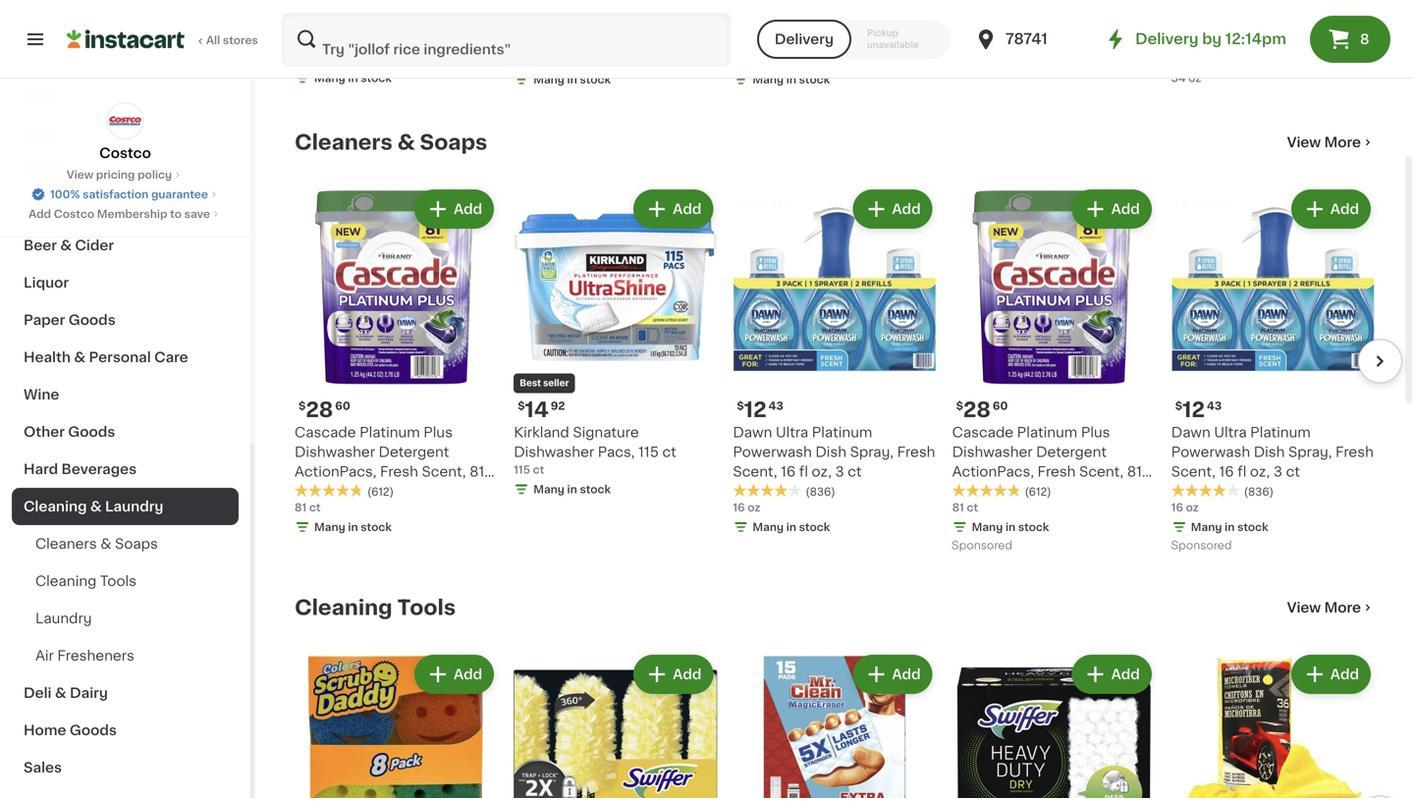 Task type: locate. For each thing, give the bounding box(es) containing it.
signature
[[573, 0, 639, 10], [792, 0, 859, 10], [573, 426, 639, 440]]

0 vertical spatial cleaners & soaps
[[295, 132, 488, 153]]

soaps
[[420, 132, 488, 153], [115, 537, 158, 551]]

kirkland inside kirkland signature ultra clean he liquid detergent 146 loads, 194 oz 194 oz
[[733, 0, 789, 10]]

0 horizontal spatial $ 28 60
[[299, 400, 350, 420]]

0 vertical spatial 34
[[1296, 36, 1314, 49]]

cleaners
[[295, 132, 393, 153], [35, 537, 97, 551]]

view pricing policy
[[67, 169, 172, 180]]

0 vertical spatial 115
[[639, 445, 659, 459]]

2 28 from the left
[[964, 400, 991, 420]]

ct inside tide pods plus ultra oxi laundry detergent, 104 ct
[[461, 16, 475, 30]]

kirkland inside kirkland signature dishwasher pacs, 115 ct 115 ct
[[514, 426, 570, 440]]

spray,
[[1071, 0, 1114, 10], [850, 445, 894, 459], [1289, 445, 1333, 459]]

scent, inside downy fresh protect in wash booster beads with febreze, april fresh scent, 34 oz
[[1248, 36, 1293, 49]]

1 view more link from the top
[[1288, 133, 1375, 152]]

x down variety
[[962, 35, 969, 46]]

0 horizontal spatial $ 12 43
[[737, 400, 784, 420]]

1 horizontal spatial delivery
[[1136, 32, 1199, 46]]

view more link for cleaning tools
[[1288, 598, 1375, 618]]

0 horizontal spatial 104
[[295, 53, 314, 64]]

clean inside 'kirkland signature ultra clean free & clear he liquid laundry detergent, 146 loads, 194 fl oz'
[[514, 16, 554, 30]]

0 vertical spatial cleaning tools
[[35, 575, 137, 589]]

0 horizontal spatial 28
[[306, 400, 333, 420]]

poo-
[[953, 0, 986, 10]]

liquid up oz
[[800, 16, 843, 30]]

item carousel region containing 28
[[295, 178, 1403, 565]]

product group
[[295, 186, 498, 539], [514, 186, 718, 501], [733, 186, 937, 539], [953, 186, 1156, 557], [1172, 186, 1375, 557], [295, 651, 498, 799], [514, 651, 718, 799], [733, 651, 937, 799], [953, 651, 1156, 799], [1172, 651, 1375, 799]]

1 horizontal spatial 28
[[964, 400, 991, 420]]

cleaners & soaps
[[295, 132, 488, 153], [35, 537, 158, 551]]

delivery for delivery by 12:14pm
[[1136, 32, 1199, 46]]

spray, inside poo-pourri toilet spray, variety pack, 3 x 3.4 fl oz 3 x 3.4 oz
[[1071, 0, 1114, 10]]

0 horizontal spatial delivery
[[775, 32, 834, 46]]

home
[[24, 724, 66, 738]]

tools
[[100, 575, 137, 589], [397, 598, 456, 618]]

0 horizontal spatial he
[[646, 16, 666, 30]]

add costco membership to save
[[29, 209, 210, 220]]

fl inside poo-pourri toilet spray, variety pack, 3 x 3.4 fl oz 3 x 3.4 oz
[[1094, 16, 1103, 30]]

1 oz, from the left
[[812, 465, 832, 479]]

costco up view pricing policy link
[[99, 146, 151, 160]]

2 $ 28 60 from the left
[[957, 400, 1008, 420]]

1 vertical spatial goods
[[68, 425, 115, 439]]

1 view more from the top
[[1288, 136, 1362, 150]]

0 vertical spatial view more
[[1288, 136, 1362, 150]]

1 vertical spatial cleaners
[[35, 537, 97, 551]]

tide
[[295, 0, 325, 10]]

oz,
[[812, 465, 832, 479], [1251, 465, 1271, 479]]

2 actionpacs, from the left
[[953, 465, 1035, 479]]

0 vertical spatial item carousel region
[[295, 178, 1403, 565]]

1 60 from the left
[[335, 401, 350, 412]]

2 oz, from the left
[[1251, 465, 1271, 479]]

goods for home goods
[[70, 724, 117, 738]]

0 vertical spatial more
[[1325, 136, 1362, 150]]

104 down 'oxi'
[[433, 16, 457, 30]]

laundry up 194 oz
[[514, 36, 571, 49]]

2 view more link from the top
[[1288, 598, 1375, 618]]

delivery button
[[757, 20, 852, 59]]

cleaning inside cleaning & laundry link
[[24, 500, 87, 514]]

1 horizontal spatial he
[[777, 16, 797, 30]]

0 horizontal spatial cleaners & soaps
[[35, 537, 158, 551]]

1 horizontal spatial 3.4
[[1069, 16, 1091, 30]]

cleaners & soaps link for "view more" 'link' corresponding to cleaners & soaps
[[295, 131, 488, 154]]

0 horizontal spatial 12
[[744, 400, 767, 420]]

0 vertical spatial costco
[[99, 146, 151, 160]]

protect
[[1266, 0, 1317, 10]]

1 horizontal spatial detergent,
[[574, 36, 649, 49]]

health
[[24, 351, 71, 365]]

Search field
[[283, 14, 730, 65]]

0 horizontal spatial cleaners
[[35, 537, 97, 551]]

poo-pourri toilet spray, variety pack, 3 x 3.4 fl oz 3 x 3.4 oz
[[953, 0, 1123, 46]]

dishwasher
[[295, 445, 375, 459], [514, 445, 595, 459], [953, 445, 1033, 459]]

signature up 'clear'
[[573, 0, 639, 10]]

signature for 115
[[573, 426, 639, 440]]

cascade
[[295, 426, 356, 440], [953, 426, 1014, 440]]

service type group
[[757, 20, 951, 59]]

sales link
[[12, 750, 239, 787]]

more for cleaning tools
[[1325, 601, 1362, 615]]

1 horizontal spatial (836)
[[1245, 487, 1274, 498]]

194 inside 'kirkland signature ultra clean free & clear he liquid laundry detergent, 146 loads, 194 fl oz'
[[559, 55, 583, 69]]

costco down 100%
[[54, 209, 94, 220]]

sponsored badge image
[[953, 541, 1012, 552], [1172, 541, 1231, 552]]

care
[[154, 351, 188, 365]]

toilet
[[1030, 0, 1067, 10]]

cleaners down '104 ct'
[[295, 132, 393, 153]]

16 oz
[[733, 502, 761, 513], [1172, 502, 1199, 513]]

sponsored badge image for 28
[[953, 541, 1012, 552]]

1 vertical spatial soaps
[[115, 537, 158, 551]]

1 horizontal spatial 81 ct
[[953, 502, 979, 513]]

1 horizontal spatial 43
[[1208, 401, 1222, 412]]

cleaning for 'cleaning tools' link to the left
[[35, 575, 97, 589]]

34
[[1296, 36, 1314, 49], [1172, 73, 1186, 84]]

signature up delivery button
[[792, 0, 859, 10]]

1 horizontal spatial spray,
[[1071, 0, 1114, 10]]

1 horizontal spatial $ 12 43
[[1176, 400, 1222, 420]]

92
[[551, 401, 565, 412]]

1 vertical spatial 3.4
[[971, 35, 989, 46]]

1 vertical spatial 104
[[295, 53, 314, 64]]

16
[[781, 465, 796, 479], [1220, 465, 1235, 479], [733, 502, 745, 513], [1172, 502, 1184, 513]]

item carousel region
[[295, 178, 1403, 565], [267, 643, 1403, 799]]

81 ct
[[295, 502, 321, 513], [953, 502, 979, 513]]

0 vertical spatial cleaning
[[24, 500, 87, 514]]

146 inside 'kirkland signature ultra clean free & clear he liquid laundry detergent, 146 loads, 194 fl oz'
[[652, 36, 676, 49]]

he right 'clear'
[[646, 16, 666, 30]]

1 horizontal spatial dawn
[[1172, 426, 1211, 440]]

1 horizontal spatial cleaning tools
[[295, 598, 456, 618]]

1 12 from the left
[[744, 400, 767, 420]]

0 horizontal spatial x
[[962, 35, 969, 46]]

delivery
[[1136, 32, 1199, 46], [775, 32, 834, 46]]

1 vertical spatial view
[[67, 169, 93, 180]]

146 inside kirkland signature ultra clean he liquid detergent 146 loads, 194 oz 194 oz
[[733, 36, 757, 49]]

0 vertical spatial view
[[1288, 136, 1322, 150]]

liquid inside kirkland signature ultra clean he liquid detergent 146 loads, 194 oz 194 oz
[[800, 16, 843, 30]]

1 horizontal spatial 146
[[733, 36, 757, 49]]

3.4 right pack, in the right of the page
[[1069, 16, 1091, 30]]

1 he from the left
[[777, 16, 797, 30]]

clean for free
[[514, 16, 554, 30]]

laundry down tide
[[295, 16, 351, 30]]

policy
[[138, 169, 172, 180]]

delivery left oz
[[775, 32, 834, 46]]

0 horizontal spatial liquid
[[669, 16, 712, 30]]

tide pods plus ultra oxi laundry detergent, 104 ct
[[295, 0, 475, 30]]

0 horizontal spatial 81 ct
[[295, 502, 321, 513]]

115 down 14
[[514, 465, 531, 475]]

0 vertical spatial detergent,
[[355, 16, 429, 30]]

he up loads, on the right top of page
[[777, 16, 797, 30]]

laundry inside 'kirkland signature ultra clean free & clear he liquid laundry detergent, 146 loads, 194 fl oz'
[[514, 36, 571, 49]]

104 down tide
[[295, 53, 314, 64]]

1 horizontal spatial oz,
[[1251, 465, 1271, 479]]

clean for he
[[733, 16, 773, 30]]

1 43 from the left
[[769, 401, 784, 412]]

view
[[1288, 136, 1322, 150], [67, 169, 93, 180], [1288, 601, 1322, 615]]

goods
[[68, 313, 116, 327], [68, 425, 115, 439], [70, 724, 117, 738]]

powerwash
[[733, 445, 812, 459], [1172, 445, 1251, 459]]

laundry up 'air'
[[35, 612, 92, 626]]

4 $ from the left
[[957, 401, 964, 412]]

1 vertical spatial view more link
[[1288, 598, 1375, 618]]

8 button
[[1311, 16, 1391, 63]]

1 sponsored badge image from the left
[[953, 541, 1012, 552]]

kirkland up free
[[514, 0, 570, 10]]

in
[[1321, 0, 1333, 10]]

2 liquid from the left
[[669, 16, 712, 30]]

2 60 from the left
[[993, 401, 1008, 412]]

dairy
[[70, 687, 108, 701]]

electronics
[[24, 201, 104, 215]]

1 horizontal spatial cleaners & soaps
[[295, 132, 488, 153]]

delivery inside button
[[775, 32, 834, 46]]

goods up health & personal care
[[68, 313, 116, 327]]

goods down the dairy
[[70, 724, 117, 738]]

delivery down booster
[[1136, 32, 1199, 46]]

34 down the with
[[1296, 36, 1314, 49]]

1 liquid from the left
[[800, 16, 843, 30]]

hard
[[24, 463, 58, 477]]

1 horizontal spatial dawn ultra platinum powerwash dish spray, fresh scent, 16 fl oz, 3 ct
[[1172, 426, 1374, 479]]

81
[[470, 465, 485, 479], [1128, 465, 1143, 479], [295, 502, 307, 513], [953, 502, 965, 513]]

1 horizontal spatial $ 28 60
[[957, 400, 1008, 420]]

dawn ultra platinum powerwash dish spray, fresh scent, 16 fl oz, 3 ct
[[733, 426, 936, 479], [1172, 426, 1374, 479]]

None search field
[[281, 12, 732, 67]]

cleaners & soaps link for 'cleaning tools' link to the left
[[12, 526, 239, 563]]

ultra
[[406, 0, 439, 10], [643, 0, 675, 10], [862, 0, 895, 10], [776, 426, 809, 440], [1215, 426, 1247, 440]]

100% satisfaction guarantee
[[50, 189, 208, 200]]

1 more from the top
[[1325, 136, 1362, 150]]

1 16 oz from the left
[[733, 502, 761, 513]]

1 (612) from the left
[[367, 487, 394, 498]]

goods for paper goods
[[68, 313, 116, 327]]

kirkland down $ 14 92
[[514, 426, 570, 440]]

0 horizontal spatial oz,
[[812, 465, 832, 479]]

0 horizontal spatial (836)
[[806, 487, 836, 498]]

2 dishwasher from the left
[[514, 445, 595, 459]]

1 horizontal spatial (612)
[[1025, 487, 1052, 498]]

oz inside 'kirkland signature ultra clean free & clear he liquid laundry detergent, 146 loads, 194 fl oz'
[[599, 55, 615, 69]]

2 more from the top
[[1325, 601, 1362, 615]]

2 he from the left
[[646, 16, 666, 30]]

1 horizontal spatial clean
[[733, 16, 773, 30]]

kirkland inside 'kirkland signature ultra clean free & clear he liquid laundry detergent, 146 loads, 194 fl oz'
[[514, 0, 570, 10]]

1 horizontal spatial cascade
[[953, 426, 1014, 440]]

goods up beverages
[[68, 425, 115, 439]]

0 horizontal spatial tools
[[100, 575, 137, 589]]

3 $ from the left
[[518, 401, 525, 412]]

clean inside kirkland signature ultra clean he liquid detergent 146 loads, 194 oz 194 oz
[[733, 16, 773, 30]]

cleaning for cleaning & laundry link
[[24, 500, 87, 514]]

0 horizontal spatial dishwasher
[[295, 445, 375, 459]]

0 horizontal spatial 115
[[514, 465, 531, 475]]

1 horizontal spatial soaps
[[420, 132, 488, 153]]

115 right pacs,
[[639, 445, 659, 459]]

signature inside kirkland signature dishwasher pacs, 115 ct 115 ct
[[573, 426, 639, 440]]

1 horizontal spatial dishwasher
[[514, 445, 595, 459]]

ultra inside tide pods plus ultra oxi laundry detergent, 104 ct
[[406, 0, 439, 10]]

$ inside $ 14 92
[[518, 401, 525, 412]]

0 horizontal spatial dish
[[816, 445, 847, 459]]

0 horizontal spatial clean
[[514, 16, 554, 30]]

liquid
[[800, 16, 843, 30], [669, 16, 712, 30]]

x down toilet
[[1057, 16, 1065, 30]]

1 vertical spatial costco
[[54, 209, 94, 220]]

kirkland
[[514, 0, 570, 10], [733, 0, 789, 10], [514, 426, 570, 440]]

cleaners down cleaning & laundry
[[35, 537, 97, 551]]

liquid right 'clear'
[[669, 16, 712, 30]]

0 horizontal spatial 16 oz
[[733, 502, 761, 513]]

detergent, up (187)
[[355, 16, 429, 30]]

0 vertical spatial goods
[[68, 313, 116, 327]]

clean up 194 oz
[[514, 16, 554, 30]]

cleaning
[[24, 500, 87, 514], [35, 575, 97, 589], [295, 598, 393, 618]]

2 view more from the top
[[1288, 601, 1362, 615]]

1 horizontal spatial 104
[[433, 16, 457, 30]]

clear
[[606, 16, 642, 30]]

1 vertical spatial cleaning tools
[[295, 598, 456, 618]]

view more for cleaners & soaps
[[1288, 136, 1362, 150]]

2 dawn from the left
[[1172, 426, 1211, 440]]

detergent, inside tide pods plus ultra oxi laundry detergent, 104 ct
[[355, 16, 429, 30]]

1 horizontal spatial 16 oz
[[1172, 502, 1199, 513]]

1 81 ct from the left
[[295, 502, 321, 513]]

signature inside 'kirkland signature ultra clean free & clear he liquid laundry detergent, 146 loads, 194 fl oz'
[[573, 0, 639, 10]]

2 12 from the left
[[1183, 400, 1206, 420]]

0 horizontal spatial 3.4
[[971, 35, 989, 46]]

0 horizontal spatial plus
[[373, 0, 403, 10]]

laundry down 'hard beverages' link
[[105, 500, 164, 514]]

0 horizontal spatial costco
[[54, 209, 94, 220]]

2 146 from the left
[[652, 36, 676, 49]]

0 horizontal spatial detergent,
[[355, 16, 429, 30]]

cleaning & laundry
[[24, 500, 164, 514]]

3.4
[[1069, 16, 1091, 30], [971, 35, 989, 46]]

0 vertical spatial 104
[[433, 16, 457, 30]]

2 dish from the left
[[1254, 445, 1286, 459]]

12
[[744, 400, 767, 420], [1183, 400, 1206, 420]]

signature for he
[[792, 0, 859, 10]]

1 actionpacs, from the left
[[295, 465, 377, 479]]

1 clean from the left
[[733, 16, 773, 30]]

& inside 'kirkland signature ultra clean free & clear he liquid laundry detergent, 146 loads, 194 fl oz'
[[591, 16, 603, 30]]

actionpacs,
[[295, 465, 377, 479], [953, 465, 1035, 479]]

2 sponsored badge image from the left
[[1172, 541, 1231, 552]]

$ 12 43
[[737, 400, 784, 420], [1176, 400, 1222, 420]]

0 horizontal spatial dawn
[[733, 426, 773, 440]]

signature inside kirkland signature ultra clean he liquid detergent 146 loads, 194 oz 194 oz
[[792, 0, 859, 10]]

0 horizontal spatial 60
[[335, 401, 350, 412]]

item carousel region containing add
[[267, 643, 1403, 799]]

1 horizontal spatial 12
[[1183, 400, 1206, 420]]

electronics link
[[12, 190, 239, 227]]

0 horizontal spatial powerwash
[[733, 445, 812, 459]]

pets
[[24, 89, 55, 103]]

1 horizontal spatial liquid
[[800, 16, 843, 30]]

146
[[733, 36, 757, 49], [652, 36, 676, 49]]

(836)
[[806, 487, 836, 498], [1245, 487, 1274, 498]]

goods for other goods
[[68, 425, 115, 439]]

cleaning & laundry link
[[12, 488, 239, 526]]

34 down the april
[[1172, 73, 1186, 84]]

product group containing 14
[[514, 186, 718, 501]]

other
[[24, 425, 65, 439]]

1 horizontal spatial 34
[[1296, 36, 1314, 49]]

kirkland up loads, on the right top of page
[[733, 0, 789, 10]]

2 43 from the left
[[1208, 401, 1222, 412]]

1 vertical spatial cleaning
[[35, 575, 97, 589]]

2 horizontal spatial dishwasher
[[953, 445, 1033, 459]]

0 horizontal spatial detergent
[[379, 445, 449, 459]]

1 146 from the left
[[733, 36, 757, 49]]

oz inside downy fresh protect in wash booster beads with febreze, april fresh scent, 34 oz
[[1318, 36, 1334, 49]]

0 vertical spatial cleaners
[[295, 132, 393, 153]]

(612)
[[367, 487, 394, 498], [1025, 487, 1052, 498]]

in
[[348, 73, 358, 84], [787, 74, 797, 85], [567, 74, 577, 85], [567, 484, 577, 495], [348, 522, 358, 533], [787, 522, 797, 533], [1006, 522, 1016, 533], [1225, 522, 1235, 533]]

2 cascade from the left
[[953, 426, 1014, 440]]

0 horizontal spatial cascade
[[295, 426, 356, 440]]

1 cascade platinum plus dishwasher detergent actionpacs, fresh scent, 81 ct from the left
[[295, 426, 485, 499]]

0 horizontal spatial soaps
[[115, 537, 158, 551]]

signature up pacs,
[[573, 426, 639, 440]]

best
[[520, 379, 541, 388]]

paper
[[24, 313, 65, 327]]

detergent, down 'clear'
[[574, 36, 649, 49]]

2 clean from the left
[[514, 16, 554, 30]]

0 horizontal spatial cleaners & soaps link
[[12, 526, 239, 563]]

1 horizontal spatial detergent
[[846, 16, 917, 30]]

2 horizontal spatial detergent
[[1037, 445, 1107, 459]]

clean
[[733, 16, 773, 30], [514, 16, 554, 30]]

scent,
[[1248, 36, 1293, 49], [422, 465, 466, 479], [733, 465, 778, 479], [1080, 465, 1124, 479], [1172, 465, 1216, 479]]

78741 button
[[975, 12, 1093, 67]]

view more link
[[1288, 133, 1375, 152], [1288, 598, 1375, 618]]

0 horizontal spatial 43
[[769, 401, 784, 412]]

$ 28 60
[[299, 400, 350, 420], [957, 400, 1008, 420]]

1 vertical spatial item carousel region
[[267, 643, 1403, 799]]

clean up loads, on the right top of page
[[733, 16, 773, 30]]

best seller
[[520, 379, 569, 388]]

sponsored badge image for 12
[[1172, 541, 1231, 552]]

3.4 down variety
[[971, 35, 989, 46]]



Task type: vqa. For each thing, say whether or not it's contained in the screenshot.
second the 43 from left
yes



Task type: describe. For each thing, give the bounding box(es) containing it.
health & personal care link
[[12, 339, 239, 376]]

1 platinum from the left
[[360, 426, 420, 440]]

dishwasher inside kirkland signature dishwasher pacs, 115 ct 115 ct
[[514, 445, 595, 459]]

1 vertical spatial 115
[[514, 465, 531, 475]]

deli
[[24, 687, 52, 701]]

guarantee
[[151, 189, 208, 200]]

1 horizontal spatial cleaners
[[295, 132, 393, 153]]

item carousel region for cleaning tools
[[267, 643, 1403, 799]]

save
[[184, 209, 210, 220]]

oxi
[[442, 0, 467, 10]]

oz
[[838, 36, 857, 49]]

1 horizontal spatial 115
[[639, 445, 659, 459]]

view for cleaners & soaps
[[1288, 136, 1322, 150]]

health & personal care
[[24, 351, 188, 365]]

wine link
[[12, 376, 239, 414]]

1 powerwash from the left
[[733, 445, 812, 459]]

floral
[[24, 164, 63, 178]]

1 $ 28 60 from the left
[[299, 400, 350, 420]]

3 platinum from the left
[[1018, 426, 1078, 440]]

floral link
[[12, 152, 239, 190]]

with
[[1277, 16, 1306, 30]]

beer
[[24, 239, 57, 252]]

booster
[[1172, 16, 1227, 30]]

home goods link
[[12, 712, 239, 750]]

beer & cider link
[[12, 227, 239, 264]]

2 cascade platinum plus dishwasher detergent actionpacs, fresh scent, 81 ct from the left
[[953, 426, 1143, 499]]

1 horizontal spatial costco
[[99, 146, 151, 160]]

2 dawn ultra platinum powerwash dish spray, fresh scent, 16 fl oz, 3 ct from the left
[[1172, 426, 1374, 479]]

0 horizontal spatial cleaning tools link
[[12, 563, 239, 600]]

wash
[[1337, 0, 1374, 10]]

other goods link
[[12, 414, 239, 451]]

downy
[[1172, 0, 1221, 10]]

signature for free
[[573, 0, 639, 10]]

laundry inside tide pods plus ultra oxi laundry detergent, 104 ct
[[295, 16, 351, 30]]

2 $ from the left
[[737, 401, 744, 412]]

view for cleaning tools
[[1288, 601, 1322, 615]]

ultra inside 'kirkland signature ultra clean free & clear he liquid laundry detergent, 146 loads, 194 fl oz'
[[643, 0, 675, 10]]

2 81 ct from the left
[[953, 502, 979, 513]]

more for cleaners & soaps
[[1325, 136, 1362, 150]]

wine
[[24, 388, 59, 402]]

pack,
[[1004, 16, 1041, 30]]

104 ct
[[295, 53, 329, 64]]

seller
[[543, 379, 569, 388]]

0 horizontal spatial cleaning tools
[[35, 575, 137, 589]]

loads,
[[761, 36, 807, 49]]

delivery by 12:14pm link
[[1104, 28, 1287, 51]]

baby link
[[12, 115, 239, 152]]

5 $ from the left
[[1176, 401, 1183, 412]]

pets link
[[12, 78, 239, 115]]

deli & dairy link
[[12, 675, 239, 712]]

pricing
[[96, 169, 135, 180]]

2 16 oz from the left
[[1172, 502, 1199, 513]]

1 (836) from the left
[[806, 487, 836, 498]]

12:14pm
[[1226, 32, 1287, 46]]

sales
[[24, 761, 62, 775]]

baby
[[24, 127, 60, 140]]

personal
[[89, 351, 151, 365]]

1 dishwasher from the left
[[295, 445, 375, 459]]

variety
[[953, 16, 1001, 30]]

1 dawn from the left
[[733, 426, 773, 440]]

(187)
[[367, 38, 394, 48]]

liquid inside 'kirkland signature ultra clean free & clear he liquid laundry detergent, 146 loads, 194 fl oz'
[[669, 16, 712, 30]]

by
[[1203, 32, 1222, 46]]

hard beverages
[[24, 463, 137, 477]]

view more link for cleaners & soaps
[[1288, 133, 1375, 152]]

1 dawn ultra platinum powerwash dish spray, fresh scent, 16 fl oz, 3 ct from the left
[[733, 426, 936, 479]]

1 cascade from the left
[[295, 426, 356, 440]]

kirkland for kirkland signature ultra clean free & clear he liquid laundry detergent, 146 loads, 194 fl oz
[[514, 0, 570, 10]]

liquor link
[[12, 264, 239, 302]]

beverages
[[61, 463, 137, 477]]

2 $ 12 43 from the left
[[1176, 400, 1222, 420]]

0 horizontal spatial spray,
[[850, 445, 894, 459]]

costco logo image
[[107, 102, 144, 140]]

0 vertical spatial soaps
[[420, 132, 488, 153]]

paper goods
[[24, 313, 116, 327]]

104 inside tide pods plus ultra oxi laundry detergent, 104 ct
[[433, 16, 457, 30]]

2 horizontal spatial plus
[[1082, 426, 1111, 440]]

1 horizontal spatial tools
[[397, 598, 456, 618]]

4 platinum from the left
[[1251, 426, 1311, 440]]

delivery for delivery
[[775, 32, 834, 46]]

many in stock inside product group
[[534, 484, 611, 495]]

2 vertical spatial cleaning
[[295, 598, 393, 618]]

downy fresh protect in wash booster beads with febreze, april fresh scent, 34 oz
[[1172, 0, 1374, 49]]

beads
[[1230, 16, 1274, 30]]

detergent, inside 'kirkland signature ultra clean free & clear he liquid laundry detergent, 146 loads, 194 fl oz'
[[574, 36, 649, 49]]

april
[[1172, 36, 1203, 49]]

1 $ from the left
[[299, 401, 306, 412]]

1 horizontal spatial x
[[1057, 16, 1065, 30]]

view pricing policy link
[[67, 167, 184, 183]]

cider
[[75, 239, 114, 252]]

view more for cleaning tools
[[1288, 601, 1362, 615]]

other goods
[[24, 425, 115, 439]]

2 platinum from the left
[[812, 426, 873, 440]]

hard beverages link
[[12, 451, 239, 488]]

detergent inside kirkland signature ultra clean he liquid detergent 146 loads, 194 oz 194 oz
[[846, 16, 917, 30]]

2 horizontal spatial spray,
[[1289, 445, 1333, 459]]

he inside kirkland signature ultra clean he liquid detergent 146 loads, 194 oz 194 oz
[[777, 16, 797, 30]]

he inside 'kirkland signature ultra clean free & clear he liquid laundry detergent, 146 loads, 194 fl oz'
[[646, 16, 666, 30]]

pacs,
[[598, 445, 635, 459]]

free
[[557, 16, 588, 30]]

1 horizontal spatial cleaning tools link
[[295, 596, 456, 620]]

all stores
[[206, 35, 258, 46]]

8
[[1361, 32, 1370, 46]]

34 inside downy fresh protect in wash booster beads with febreze, april fresh scent, 34 oz
[[1296, 36, 1314, 49]]

air fresheners link
[[12, 638, 239, 675]]

plus inside tide pods plus ultra oxi laundry detergent, 104 ct
[[373, 0, 403, 10]]

costco link
[[99, 102, 151, 163]]

kirkland for kirkland signature ultra clean he liquid detergent 146 loads, 194 oz 194 oz
[[733, 0, 789, 10]]

paper goods link
[[12, 302, 239, 339]]

100% satisfaction guarantee button
[[31, 183, 220, 202]]

liquor
[[24, 276, 69, 290]]

0 vertical spatial tools
[[100, 575, 137, 589]]

1 vertical spatial x
[[962, 35, 969, 46]]

1 vertical spatial cleaners & soaps
[[35, 537, 158, 551]]

febreze,
[[1310, 16, 1369, 30]]

satisfaction
[[83, 189, 149, 200]]

kirkland signature dishwasher pacs, 115 ct 115 ct
[[514, 426, 677, 475]]

1 $ 12 43 from the left
[[737, 400, 784, 420]]

all
[[206, 35, 220, 46]]

home goods
[[24, 724, 117, 738]]

kirkland for kirkland signature dishwasher pacs, 115 ct 115 ct
[[514, 426, 570, 440]]

1 vertical spatial 34
[[1172, 73, 1186, 84]]

add costco membership to save link
[[29, 206, 222, 222]]

1 dish from the left
[[816, 445, 847, 459]]

78741
[[1006, 32, 1048, 46]]

air fresheners
[[35, 649, 135, 663]]

fl inside 'kirkland signature ultra clean free & clear he liquid laundry detergent, 146 loads, 194 fl oz'
[[586, 55, 595, 69]]

in inside product group
[[567, 484, 577, 495]]

pods
[[328, 0, 370, 10]]

3 dishwasher from the left
[[953, 445, 1033, 459]]

add inside product group
[[673, 203, 702, 216]]

100%
[[50, 189, 80, 200]]

1 horizontal spatial plus
[[424, 426, 453, 440]]

instacart logo image
[[67, 28, 185, 51]]

delivery by 12:14pm
[[1136, 32, 1287, 46]]

all stores link
[[67, 12, 259, 67]]

deli & dairy
[[24, 687, 108, 701]]

2 (612) from the left
[[1025, 487, 1052, 498]]

2 powerwash from the left
[[1172, 445, 1251, 459]]

34 oz
[[1172, 73, 1202, 84]]

0 vertical spatial 3.4
[[1069, 16, 1091, 30]]

beer & cider
[[24, 239, 114, 252]]

pourri
[[986, 0, 1026, 10]]

1 28 from the left
[[306, 400, 333, 420]]

item carousel region for cleaners & soaps
[[295, 178, 1403, 565]]

ultra inside kirkland signature ultra clean he liquid detergent 146 loads, 194 oz 194 oz
[[862, 0, 895, 10]]

194 oz
[[514, 55, 549, 66]]

2 (836) from the left
[[1245, 487, 1274, 498]]

oz inside kirkland signature ultra clean he liquid detergent 146 loads, 194 oz 194 oz
[[756, 55, 768, 66]]

membership
[[97, 209, 168, 220]]

kirkland signature ultra clean he liquid detergent 146 loads, 194 oz 194 oz
[[733, 0, 917, 66]]



